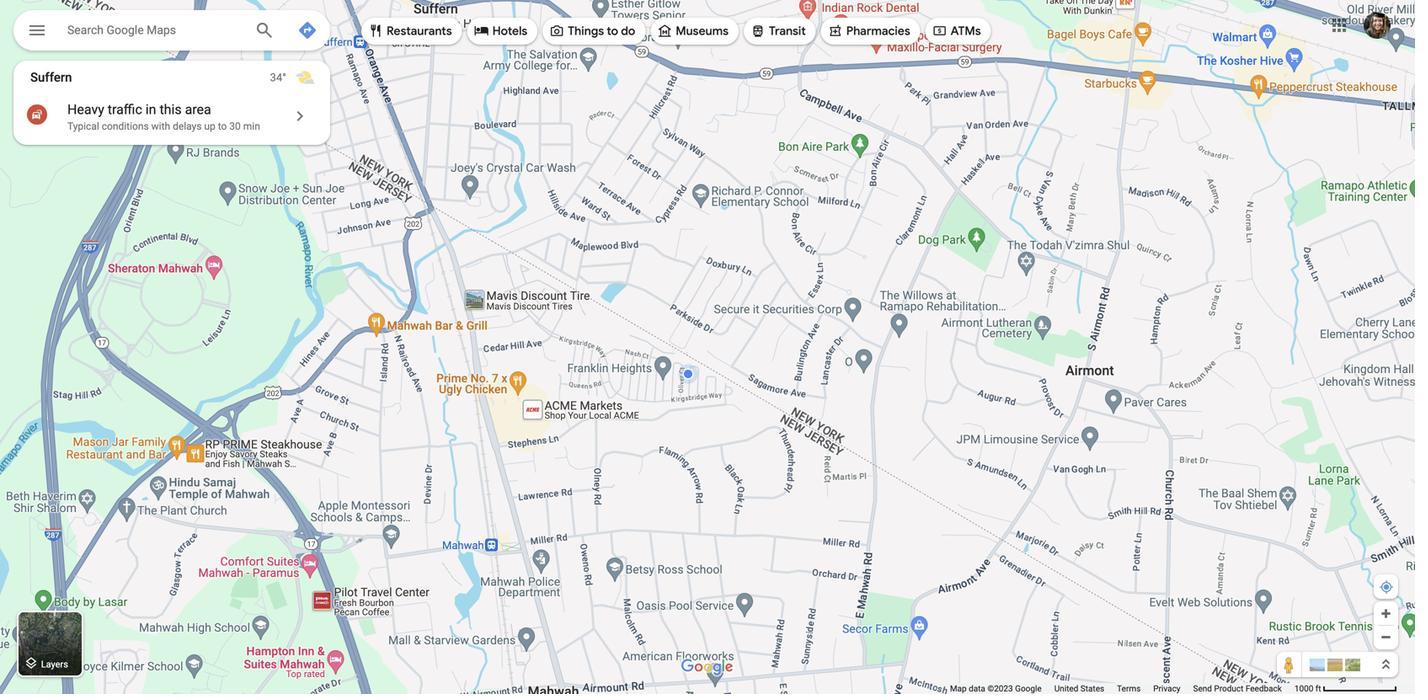 Task type: describe. For each thing, give the bounding box(es) containing it.
mostly cloudy image
[[295, 67, 315, 88]]

map
[[950, 684, 967, 694]]

 hotels
[[474, 21, 528, 40]]

1 horizontal spatial google
[[1016, 684, 1042, 694]]

data
[[969, 684, 986, 694]]

zoom in image
[[1380, 608, 1393, 620]]

1000 ft
[[1295, 684, 1322, 694]]


[[658, 21, 673, 40]]

34°
[[270, 71, 287, 84]]

send
[[1194, 684, 1213, 694]]


[[550, 21, 565, 40]]

google account: giulia masi  
(giulia.masi@adept.ai) image
[[1364, 12, 1391, 39]]

send product feedback
[[1194, 684, 1283, 694]]

 things to do
[[550, 21, 636, 40]]


[[27, 18, 47, 43]]

typical
[[67, 121, 99, 132]]

0 horizontal spatial google
[[107, 23, 144, 37]]

conditions
[[102, 121, 149, 132]]


[[828, 21, 843, 40]]

 button
[[13, 10, 61, 54]]

 transit
[[751, 21, 806, 40]]

do
[[621, 24, 636, 39]]

google maps element
[[0, 0, 1416, 694]]

 museums
[[658, 21, 729, 40]]


[[751, 21, 766, 40]]

layers
[[41, 659, 68, 670]]

united
[[1055, 684, 1079, 694]]

1000
[[1295, 684, 1314, 694]]

feedback
[[1246, 684, 1283, 694]]

up
[[204, 121, 216, 132]]


[[933, 21, 948, 40]]



Task type: vqa. For each thing, say whether or not it's contained in the screenshot.


Task type: locate. For each thing, give the bounding box(es) containing it.
museums
[[676, 24, 729, 39]]

1 vertical spatial to
[[218, 121, 227, 132]]

in
[[146, 102, 156, 118]]

none search field containing 
[[13, 10, 330, 54]]


[[368, 21, 383, 40]]

footer containing map data ©2023 google
[[950, 683, 1295, 694]]

united states
[[1055, 684, 1105, 694]]

 pharmacies
[[828, 21, 911, 40]]

suffern weather group
[[270, 61, 330, 94]]

things
[[568, 24, 604, 39]]

delays
[[173, 121, 202, 132]]

with
[[151, 121, 170, 132]]

none search field inside google maps element
[[13, 10, 330, 54]]

zoom out image
[[1380, 631, 1393, 644]]

your location image
[[1380, 580, 1395, 595]]

ft
[[1316, 684, 1322, 694]]

0 vertical spatial to
[[607, 24, 619, 39]]

area
[[185, 102, 211, 118]]

footer inside google maps element
[[950, 683, 1295, 694]]

united states button
[[1055, 683, 1105, 694]]

heavy traffic in this area typical conditions with delays up to 30 min
[[67, 102, 260, 132]]

google
[[107, 23, 144, 37], [1016, 684, 1042, 694]]

 layers
[[24, 654, 68, 673]]

states
[[1081, 684, 1105, 694]]

transit
[[769, 24, 806, 39]]

privacy button
[[1154, 683, 1181, 694]]

show street view coverage image
[[1278, 652, 1303, 678]]

traffic
[[108, 102, 142, 118]]


[[474, 21, 489, 40]]

to inside 'heavy traffic in this area typical conditions with delays up to 30 min'
[[218, 121, 227, 132]]

to inside  things to do
[[607, 24, 619, 39]]

map data ©2023 google
[[950, 684, 1042, 694]]

1 vertical spatial google
[[1016, 684, 1042, 694]]

search google maps field containing search google maps
[[13, 10, 330, 51]]

to
[[607, 24, 619, 39], [218, 121, 227, 132]]

restaurants
[[387, 24, 452, 39]]

pharmacies
[[847, 24, 911, 39]]

suffern
[[30, 70, 72, 85]]

1000 ft button
[[1295, 684, 1398, 694]]

0 vertical spatial google
[[107, 23, 144, 37]]

terms
[[1118, 684, 1141, 694]]

None search field
[[13, 10, 330, 54]]

 restaurants
[[368, 21, 452, 40]]

1 horizontal spatial to
[[607, 24, 619, 39]]

to right up
[[218, 121, 227, 132]]

product
[[1215, 684, 1244, 694]]

©2023
[[988, 684, 1014, 694]]

heavy
[[67, 102, 104, 118]]

terms button
[[1118, 683, 1141, 694]]

search google maps
[[67, 23, 176, 37]]

send product feedback button
[[1194, 683, 1283, 694]]

Search Google Maps field
[[13, 10, 330, 51], [67, 19, 241, 40]]

 atms
[[933, 21, 981, 40]]

this
[[160, 102, 182, 118]]

google right ©2023
[[1016, 684, 1042, 694]]

to left the do
[[607, 24, 619, 39]]

footer
[[950, 683, 1295, 694]]

0 horizontal spatial to
[[218, 121, 227, 132]]

privacy
[[1154, 684, 1181, 694]]

suffern region
[[13, 61, 330, 145]]

google left maps
[[107, 23, 144, 37]]

search
[[67, 23, 104, 37]]

min
[[243, 121, 260, 132]]

atms
[[951, 24, 981, 39]]

maps
[[147, 23, 176, 37]]

hotels
[[493, 24, 528, 39]]

30
[[229, 121, 241, 132]]


[[24, 654, 39, 673]]



